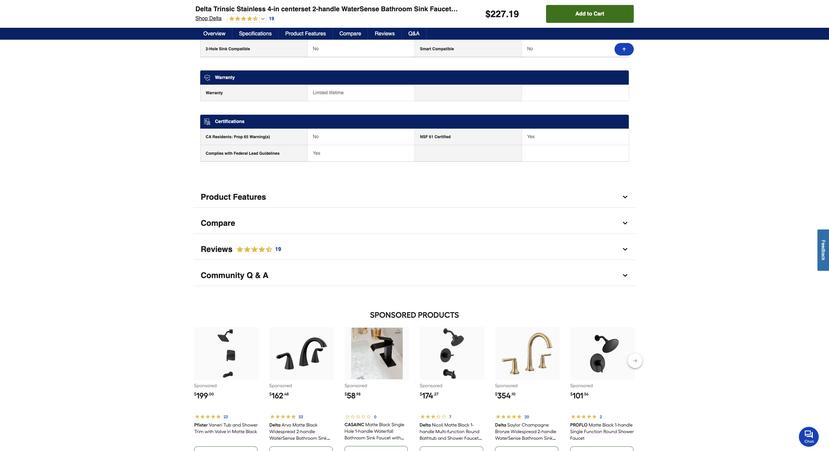 Task type: describe. For each thing, give the bounding box(es) containing it.
widespread for 354
[[511, 429, 537, 435]]

valve inside nicoli matte black 1- handle multi-function round bathtub and shower faucet valve included
[[420, 443, 431, 448]]

bronze
[[495, 429, 510, 435]]

faucet inside nicoli matte black 1- handle multi-function round bathtub and shower faucet valve included
[[465, 436, 479, 442]]

shop
[[195, 16, 208, 22]]

casainc
[[345, 423, 364, 428]]

multi-
[[436, 429, 448, 435]]

1 horizontal spatial 19
[[275, 247, 281, 253]]

.48
[[283, 392, 289, 397]]

vaneri tub and shower trim with valve in matte black
[[194, 423, 258, 435]]

add to cart
[[576, 11, 604, 17]]

lifetime
[[329, 90, 344, 95]]

faucet inside saylor champagne bronze widespread 2-handle watersense bathroom sink faucet with drain
[[495, 443, 510, 448]]

101
[[573, 391, 583, 401]]

handle inside the matte black 1-handle single function round shower faucet
[[618, 423, 633, 428]]

58
[[347, 391, 356, 401]]

lead
[[249, 151, 258, 156]]

saylor
[[507, 423, 521, 428]]

with inside vaneri tub and shower trim with valve in matte black
[[205, 429, 214, 435]]

tub
[[223, 423, 231, 428]]

f
[[821, 240, 826, 243]]

arvo matte black widespread 2-handle watersense bathroom sink faucet with drain
[[269, 423, 327, 448]]

compatible down 3-hole sink compatible
[[432, 47, 454, 51]]

southdeep products heading
[[193, 309, 636, 322]]

1-hole sink compatible
[[206, 30, 250, 35]]

bathroom for 354
[[522, 436, 543, 442]]

casainc matte black single hole 1-handle waterfall bathroom sink faucet with deck plate image
[[351, 328, 403, 380]]

bathroom for 162
[[296, 436, 317, 442]]

delta nicoli matte black 1-handle multi-function round bathtub and shower faucet valve included image
[[426, 328, 478, 380]]

.98
[[356, 392, 361, 397]]

$ 162 .48
[[269, 391, 289, 401]]

cart
[[594, 11, 604, 17]]

sponsored for 174
[[420, 383, 443, 389]]

$ for 101
[[570, 392, 573, 397]]

0 vertical spatial 4.5 stars image
[[227, 16, 258, 22]]

k
[[821, 258, 826, 261]]

354
[[497, 391, 511, 401]]

no for smart compatible
[[313, 46, 319, 51]]

product features for q&a
[[285, 31, 326, 37]]

1 e from the top
[[821, 243, 826, 246]]

$ 58 .98
[[345, 391, 361, 401]]

sponsored for 354
[[495, 383, 518, 389]]

3-hole sink compatible
[[420, 30, 464, 35]]

$ 101 .56
[[570, 391, 589, 401]]

ca residents: prop 65 warning(s)
[[206, 135, 270, 139]]

black inside matte black single hole 1-handle waterfall bathroom sink faucet with deck plate
[[379, 423, 391, 428]]

smart
[[420, 47, 431, 51]]

with left federal
[[225, 151, 233, 156]]

227
[[491, 9, 506, 19]]

saylor champagne bronze widespread 2-handle watersense bathroom sink faucet with drain
[[495, 423, 556, 448]]

$ for 58
[[345, 392, 347, 397]]

warning(s)
[[250, 135, 270, 139]]

delta up shop
[[195, 5, 212, 13]]

limited
[[313, 90, 328, 95]]

compare for community q & a
[[201, 219, 235, 228]]

specifications button
[[232, 28, 279, 40]]

arrow up image
[[622, 47, 627, 52]]

chevron down image for compare
[[622, 220, 628, 227]]

faucet inside matte black single hole 1-handle waterfall bathroom sink faucet with deck plate
[[377, 436, 391, 441]]

.00
[[208, 392, 214, 397]]

bathtub
[[420, 436, 437, 442]]

deck inside matte black single hole 1-handle waterfall bathroom sink faucet with deck plate
[[345, 442, 355, 448]]

shop delta
[[195, 16, 222, 22]]

proflo matte black 1-handle single function round shower faucet image
[[577, 328, 629, 380]]

with inside saylor champagne bronze widespread 2-handle watersense bathroom sink faucet with drain
[[511, 443, 520, 448]]

q&a button
[[402, 28, 427, 40]]

function
[[448, 429, 465, 435]]

community
[[201, 271, 244, 281]]

2 horizontal spatial 19
[[509, 9, 519, 19]]

product features button for community q & a
[[193, 187, 636, 208]]

single inside matte black single hole 1-handle waterfall bathroom sink faucet with deck plate
[[392, 423, 404, 428]]

.10
[[511, 392, 516, 397]]

delta for 162
[[269, 423, 281, 428]]

0 vertical spatial deck
[[501, 5, 516, 13]]

drain for 354
[[521, 443, 532, 448]]

black inside nicoli matte black 1- handle multi-function round bathtub and shower faucet valve included
[[458, 423, 470, 428]]

$ 174 .27
[[420, 391, 439, 401]]

nsf
[[420, 135, 428, 139]]

199 list item
[[194, 328, 259, 452]]

product features for community q & a
[[201, 193, 266, 202]]

4.5 stars image containing 19
[[233, 245, 282, 254]]

product for community q & a
[[201, 193, 231, 202]]

vaneri
[[209, 423, 222, 428]]

matte inside vaneri tub and shower trim with valve in matte black
[[232, 429, 245, 435]]

in inside vaneri tub and shower trim with valve in matte black
[[227, 429, 231, 435]]

matte inside the matte black 1-handle single function round shower faucet
[[589, 423, 601, 428]]

trim
[[194, 429, 203, 435]]

shower inside vaneri tub and shower trim with valve in matte black
[[242, 423, 258, 428]]

ca
[[206, 135, 211, 139]]

.56
[[583, 392, 589, 397]]

$ for 354
[[495, 392, 497, 397]]

champagne
[[522, 423, 549, 428]]

certified
[[435, 135, 451, 139]]

1- inside the matte black 1-handle single function round shower faucet
[[615, 423, 618, 428]]

199
[[196, 391, 208, 401]]

shower inside the matte black 1-handle single function round shower faucet
[[618, 429, 634, 435]]

handle inside matte black single hole 1-handle waterfall bathroom sink faucet with deck plate
[[358, 429, 373, 435]]

chevron down image for community q & a
[[622, 273, 628, 279]]

0 vertical spatial plate
[[518, 5, 534, 13]]

hole for 1-
[[209, 30, 218, 35]]

sponsored for 101
[[570, 383, 593, 389]]

round inside the matte black 1-handle single function round shower faucet
[[604, 429, 617, 435]]

plate inside matte black single hole 1-handle waterfall bathroom sink faucet with deck plate
[[356, 442, 367, 448]]

0 vertical spatial in
[[273, 5, 279, 13]]

stainless
[[237, 5, 266, 13]]

$ for 174
[[420, 392, 422, 397]]

handle inside nicoli matte black 1- handle multi-function round bathtub and shower faucet valve included
[[420, 429, 435, 435]]

compatibility
[[215, 14, 244, 19]]

2 vertical spatial yes
[[313, 151, 320, 156]]

delta for 354
[[495, 423, 506, 428]]

chevron down image for product features
[[622, 194, 628, 201]]

162
[[272, 391, 283, 401]]

.
[[506, 9, 509, 19]]

complies
[[206, 151, 224, 156]]

bathroom for 58
[[345, 436, 366, 441]]

complies with federal lead guidelines
[[206, 151, 280, 156]]

single inside the matte black 1-handle single function round shower faucet
[[570, 429, 583, 435]]

matte black single hole 1-handle waterfall bathroom sink faucet with deck plate
[[345, 423, 404, 448]]

features for community q & a
[[233, 193, 266, 202]]

reviews for q&a
[[375, 31, 395, 37]]

$ 354 .10
[[495, 391, 516, 401]]

and inside nicoli matte black 1- handle multi-function round bathtub and shower faucet valve included
[[438, 436, 447, 442]]

features for q&a
[[305, 31, 326, 37]]

faucet up 3-hole sink compatible
[[430, 5, 451, 13]]

round inside nicoli matte black 1- handle multi-function round bathtub and shower faucet valve included
[[466, 429, 480, 435]]

4-
[[268, 5, 274, 13]]

black inside vaneri tub and shower trim with valve in matte black
[[246, 429, 257, 435]]

sink inside saylor champagne bronze widespread 2-handle watersense bathroom sink faucet with drain
[[544, 436, 553, 442]]

pfister vaneri tub and shower trim with valve in matte black image
[[201, 328, 252, 380]]

community q & a
[[201, 271, 268, 281]]

a
[[263, 271, 268, 281]]

black inside arvo matte black widespread 2-handle watersense bathroom sink faucet with drain
[[306, 423, 318, 428]]

overview button
[[197, 28, 232, 40]]

delta trinsic stainless 4-in centerset 2-handle watersense bathroom sink faucet with drain and deck plate
[[195, 5, 534, 13]]

f e e d b a c k
[[821, 240, 826, 261]]

compare for q&a
[[340, 31, 361, 37]]

delta for 174
[[420, 423, 431, 428]]

specifications
[[239, 31, 272, 37]]

function
[[584, 429, 602, 435]]

compare button for q&a
[[333, 28, 368, 40]]

0 vertical spatial warranty
[[215, 75, 235, 80]]

354 list item
[[495, 328, 560, 452]]

smart compatible
[[420, 47, 454, 51]]

c
[[821, 256, 826, 258]]

f e e d b a c k button
[[818, 230, 829, 271]]

proflo
[[570, 423, 588, 428]]



Task type: vqa. For each thing, say whether or not it's contained in the screenshot.


Task type: locate. For each thing, give the bounding box(es) containing it.
1 vertical spatial and
[[232, 423, 241, 428]]

shower down function at the right bottom of the page
[[448, 436, 463, 442]]

2 chevron down image from the top
[[622, 220, 628, 227]]

reviews inside button
[[375, 31, 395, 37]]

drain inside saylor champagne bronze widespread 2-handle watersense bathroom sink faucet with drain
[[521, 443, 532, 448]]

0 horizontal spatial round
[[466, 429, 480, 435]]

product features button
[[279, 28, 333, 40], [193, 187, 636, 208]]

$ inside $ 174 .27
[[420, 392, 422, 397]]

compatible for 1-hole sink compatible
[[228, 30, 250, 35]]

1 vertical spatial yes
[[527, 134, 535, 139]]

with down arvo
[[285, 443, 294, 448]]

1 vertical spatial product
[[201, 193, 231, 202]]

$ for 162
[[269, 392, 272, 397]]

3 chevron down image from the top
[[622, 246, 628, 253]]

1-
[[206, 30, 209, 35], [471, 423, 474, 428], [615, 423, 618, 428], [355, 429, 358, 435]]

1 widespread from the left
[[269, 429, 295, 435]]

delta saylor champagne bronze widespread 2-handle watersense bathroom sink faucet with drain image
[[502, 328, 553, 380]]

1 horizontal spatial and
[[438, 436, 447, 442]]

1 horizontal spatial product features
[[285, 31, 326, 37]]

overview
[[203, 31, 226, 37]]

0 vertical spatial compare
[[340, 31, 361, 37]]

2-
[[313, 5, 318, 13], [206, 47, 209, 51], [296, 429, 300, 435], [538, 429, 542, 435]]

matte
[[365, 423, 378, 428], [292, 423, 305, 428], [445, 423, 457, 428], [589, 423, 601, 428], [232, 429, 245, 435]]

plate right .
[[518, 5, 534, 13]]

1 horizontal spatial widespread
[[511, 429, 537, 435]]

reviews up community
[[201, 245, 233, 254]]

compare button for community q & a
[[193, 213, 636, 234]]

watersense inside saylor champagne bronze widespread 2-handle watersense bathroom sink faucet with drain
[[495, 436, 521, 442]]

bathroom inside saylor champagne bronze widespread 2-handle watersense bathroom sink faucet with drain
[[522, 436, 543, 442]]

and right tub
[[232, 423, 241, 428]]

$ inside $ 354 .10
[[495, 392, 497, 397]]

single up the "waterfall" at the left bottom of the page
[[392, 423, 404, 428]]

warranty
[[215, 75, 235, 80], [206, 91, 223, 95]]

1 vertical spatial 4.5 stars image
[[233, 245, 282, 254]]

with inside arvo matte black widespread 2-handle watersense bathroom sink faucet with drain
[[285, 443, 294, 448]]

chevron down image for reviews
[[622, 246, 628, 253]]

product features
[[285, 31, 326, 37], [201, 193, 266, 202]]

compatible for 2-hole sink compatible
[[228, 47, 250, 51]]

1 vertical spatial valve
[[420, 443, 431, 448]]

no for 3-hole sink compatible
[[313, 29, 319, 35]]

faucet
[[430, 5, 451, 13], [377, 436, 391, 441], [465, 436, 479, 442], [570, 436, 585, 442], [269, 443, 284, 448], [495, 443, 510, 448]]

sponsored inside 58 list item
[[345, 383, 367, 389]]

&
[[255, 271, 261, 281]]

0 horizontal spatial product
[[201, 193, 231, 202]]

no
[[313, 29, 319, 35], [313, 46, 319, 51], [527, 46, 533, 51], [313, 134, 319, 139]]

1- inside nicoli matte black 1- handle multi-function round bathtub and shower faucet valve included
[[471, 423, 474, 428]]

1 vertical spatial product features
[[201, 193, 266, 202]]

sponsored for 58
[[345, 383, 367, 389]]

bathroom
[[381, 5, 412, 13], [345, 436, 366, 441], [296, 436, 317, 442], [522, 436, 543, 442]]

and inside vaneri tub and shower trim with valve in matte black
[[232, 423, 241, 428]]

and left .
[[487, 5, 499, 13]]

community q & a button
[[193, 266, 636, 286]]

sponsored
[[370, 311, 416, 320], [194, 383, 217, 389], [269, 383, 292, 389], [345, 383, 367, 389], [420, 383, 443, 389], [495, 383, 518, 389], [570, 383, 593, 389]]

0 vertical spatial product
[[285, 31, 304, 37]]

4.5 stars image
[[227, 16, 258, 22], [233, 245, 282, 254]]

0 horizontal spatial and
[[232, 423, 241, 428]]

0 horizontal spatial product features
[[201, 193, 266, 202]]

0 horizontal spatial shower
[[242, 423, 258, 428]]

2 round from the left
[[604, 429, 617, 435]]

product for q&a
[[285, 31, 304, 37]]

1 vertical spatial features
[[233, 193, 266, 202]]

with
[[453, 5, 466, 13], [225, 151, 233, 156], [205, 429, 214, 435], [392, 436, 401, 441], [285, 443, 294, 448], [511, 443, 520, 448]]

nicoli
[[432, 423, 443, 428]]

162 list item
[[269, 328, 334, 452]]

add to cart button
[[546, 5, 634, 23]]

trinsic
[[214, 5, 235, 13]]

limited lifetime
[[313, 90, 344, 95]]

e up b
[[821, 246, 826, 248]]

widespread inside saylor champagne bronze widespread 2-handle watersense bathroom sink faucet with drain
[[511, 429, 537, 435]]

pfister
[[194, 423, 208, 428]]

no for nsf 61 certified
[[313, 134, 319, 139]]

1 horizontal spatial in
[[273, 5, 279, 13]]

watersense for 162
[[269, 436, 295, 442]]

single down proflo
[[570, 429, 583, 435]]

valve inside vaneri tub and shower trim with valve in matte black
[[215, 429, 226, 435]]

0 vertical spatial reviews
[[375, 31, 395, 37]]

and down multi-
[[438, 436, 447, 442]]

101 list item
[[570, 328, 635, 452]]

0 vertical spatial single
[[392, 423, 404, 428]]

compatible
[[228, 30, 250, 35], [443, 30, 464, 35], [228, 47, 250, 51], [432, 47, 454, 51]]

2- inside arvo matte black widespread 2-handle watersense bathroom sink faucet with drain
[[296, 429, 300, 435]]

2 horizontal spatial watersense
[[495, 436, 521, 442]]

with down the "waterfall" at the left bottom of the page
[[392, 436, 401, 441]]

widespread down saylor
[[511, 429, 537, 435]]

0 vertical spatial compare button
[[333, 28, 368, 40]]

d
[[821, 248, 826, 251]]

certifications
[[215, 119, 245, 124]]

0 horizontal spatial in
[[227, 429, 231, 435]]

0 horizontal spatial plate
[[356, 442, 367, 448]]

1 horizontal spatial shower
[[448, 436, 463, 442]]

warranty up certifications
[[206, 91, 223, 95]]

2 e from the top
[[821, 246, 826, 248]]

1 vertical spatial compare
[[201, 219, 235, 228]]

1 horizontal spatial round
[[604, 429, 617, 435]]

delta up bronze
[[495, 423, 506, 428]]

$ left .27
[[420, 392, 422, 397]]

bathroom inside arvo matte black widespread 2-handle watersense bathroom sink faucet with drain
[[296, 436, 317, 442]]

waterfall
[[374, 429, 394, 435]]

0 horizontal spatial widespread
[[269, 429, 295, 435]]

and
[[487, 5, 499, 13], [232, 423, 241, 428], [438, 436, 447, 442]]

sponsored inside 354 list item
[[495, 383, 518, 389]]

2 widespread from the left
[[511, 429, 537, 435]]

reviews button
[[368, 28, 402, 40]]

warranty down "2-hole sink compatible"
[[215, 75, 235, 80]]

add
[[576, 11, 586, 17]]

watersense for 354
[[495, 436, 521, 442]]

matte inside arvo matte black widespread 2-handle watersense bathroom sink faucet with drain
[[292, 423, 305, 428]]

1 horizontal spatial drain
[[468, 5, 485, 13]]

products
[[418, 311, 459, 320]]

watersense inside arvo matte black widespread 2-handle watersense bathroom sink faucet with drain
[[269, 436, 295, 442]]

features
[[305, 31, 326, 37], [233, 193, 266, 202]]

widespread down arvo
[[269, 429, 295, 435]]

nsf 61 certified
[[420, 135, 451, 139]]

2 horizontal spatial drain
[[521, 443, 532, 448]]

$ inside $ 101 .56
[[570, 392, 573, 397]]

compatible for 3-hole sink compatible
[[443, 30, 464, 35]]

$ for 227
[[486, 9, 491, 19]]

chevron down image inside compare button
[[622, 220, 628, 227]]

round right the function
[[604, 429, 617, 435]]

hole for 3-
[[424, 30, 432, 35]]

with inside matte black single hole 1-handle waterfall bathroom sink faucet with deck plate
[[392, 436, 401, 441]]

sponsored inside the "162" list item
[[269, 383, 292, 389]]

delta arvo matte black widespread 2-handle watersense bathroom sink faucet with drain image
[[276, 328, 328, 380]]

handle inside arvo matte black widespread 2-handle watersense bathroom sink faucet with drain
[[300, 429, 315, 435]]

1 vertical spatial in
[[227, 429, 231, 435]]

sponsored products
[[370, 311, 459, 320]]

0 horizontal spatial compare
[[201, 219, 235, 228]]

e
[[821, 243, 826, 246], [821, 246, 826, 248]]

matte inside nicoli matte black 1- handle multi-function round bathtub and shower faucet valve included
[[445, 423, 457, 428]]

hole for 2-
[[209, 47, 218, 51]]

$
[[486, 9, 491, 19], [194, 392, 196, 397], [269, 392, 272, 397], [345, 392, 347, 397], [420, 392, 422, 397], [495, 392, 497, 397], [570, 392, 573, 397]]

faucet down the "waterfall" at the left bottom of the page
[[377, 436, 391, 441]]

2- inside saylor champagne bronze widespread 2-handle watersense bathroom sink faucet with drain
[[538, 429, 542, 435]]

$ left .48
[[269, 392, 272, 397]]

with up 3-hole sink compatible
[[453, 5, 466, 13]]

sink inside matte black single hole 1-handle waterfall bathroom sink faucet with deck plate
[[367, 436, 375, 441]]

65
[[244, 135, 248, 139]]

1 horizontal spatial deck
[[501, 5, 516, 13]]

$ left .00
[[194, 392, 196, 397]]

0 horizontal spatial watersense
[[269, 436, 295, 442]]

single
[[392, 423, 404, 428], [570, 429, 583, 435]]

2 vertical spatial shower
[[448, 436, 463, 442]]

reviews for community q & a
[[201, 245, 233, 254]]

1 horizontal spatial plate
[[518, 5, 534, 13]]

plate down casainc
[[356, 442, 367, 448]]

1 vertical spatial deck
[[345, 442, 355, 448]]

$ inside $ 162 .48
[[269, 392, 272, 397]]

0 vertical spatial product features
[[285, 31, 326, 37]]

q&a
[[408, 31, 420, 37]]

guidelines
[[259, 151, 280, 156]]

yes for yes
[[527, 134, 535, 139]]

handle inside saylor champagne bronze widespread 2-handle watersense bathroom sink faucet with drain
[[542, 429, 556, 435]]

$ left ".10"
[[495, 392, 497, 397]]

4.5 stars image down stainless
[[227, 16, 258, 22]]

drain inside arvo matte black widespread 2-handle watersense bathroom sink faucet with drain
[[295, 443, 306, 448]]

round right function at the right bottom of the page
[[466, 429, 480, 435]]

centerset
[[281, 5, 311, 13]]

0 horizontal spatial drain
[[295, 443, 306, 448]]

federal
[[234, 151, 248, 156]]

2 horizontal spatial and
[[487, 5, 499, 13]]

in
[[273, 5, 279, 13], [227, 429, 231, 435]]

drain for 162
[[295, 443, 306, 448]]

chevron down image
[[622, 194, 628, 201], [622, 220, 628, 227], [622, 246, 628, 253], [622, 273, 628, 279]]

0 vertical spatial valve
[[215, 429, 226, 435]]

0 horizontal spatial deck
[[345, 442, 355, 448]]

$ 199 .00
[[194, 391, 214, 401]]

$ inside the $ 199 .00
[[194, 392, 196, 397]]

$ 227 . 19
[[486, 9, 519, 19]]

$ left .
[[486, 9, 491, 19]]

valve down vaneri
[[215, 429, 226, 435]]

watersense
[[342, 5, 379, 13], [269, 436, 295, 442], [495, 436, 521, 442]]

reviews
[[375, 31, 395, 37], [201, 245, 233, 254]]

0 horizontal spatial reviews
[[201, 245, 233, 254]]

delta inside 174 list item
[[420, 423, 431, 428]]

to
[[587, 11, 592, 17]]

1 horizontal spatial compare
[[340, 31, 361, 37]]

valve down bathtub
[[420, 443, 431, 448]]

widespread inside arvo matte black widespread 2-handle watersense bathroom sink faucet with drain
[[269, 429, 295, 435]]

174
[[422, 391, 433, 401]]

in down tub
[[227, 429, 231, 435]]

4 chevron down image from the top
[[622, 273, 628, 279]]

faucet down proflo
[[570, 436, 585, 442]]

0 vertical spatial and
[[487, 5, 499, 13]]

chevron down image inside community q & a button
[[622, 273, 628, 279]]

hole right q&a
[[424, 30, 432, 35]]

61
[[429, 135, 434, 139]]

delta left nicoli
[[420, 423, 431, 428]]

1 vertical spatial single
[[570, 429, 583, 435]]

black inside the matte black 1-handle single function round shower faucet
[[603, 423, 614, 428]]

faucet down function at the right bottom of the page
[[465, 436, 479, 442]]

valve
[[215, 429, 226, 435], [420, 443, 431, 448]]

$ left .98
[[345, 392, 347, 397]]

q
[[247, 271, 253, 281]]

reviews left q&a
[[375, 31, 395, 37]]

delta inside 354 list item
[[495, 423, 506, 428]]

faucet inside the matte black 1-handle single function round shower faucet
[[570, 436, 585, 442]]

$ for 199
[[194, 392, 196, 397]]

1 vertical spatial product features button
[[193, 187, 636, 208]]

compare button
[[333, 28, 368, 40], [193, 213, 636, 234]]

1 vertical spatial warranty
[[206, 91, 223, 95]]

a
[[821, 253, 826, 256]]

shower
[[242, 423, 258, 428], [618, 429, 634, 435], [448, 436, 463, 442]]

1 horizontal spatial product
[[285, 31, 304, 37]]

sponsored for 199
[[194, 383, 217, 389]]

0 vertical spatial features
[[305, 31, 326, 37]]

1 horizontal spatial valve
[[420, 443, 431, 448]]

hole down shop delta
[[209, 30, 218, 35]]

compatible down the 'compatibility'
[[228, 30, 250, 35]]

compatible up smart compatible
[[443, 30, 464, 35]]

2 vertical spatial and
[[438, 436, 447, 442]]

in left centerset
[[273, 5, 279, 13]]

shower right tub
[[242, 423, 258, 428]]

174 list item
[[420, 328, 485, 452]]

delta left arvo
[[269, 423, 281, 428]]

1 round from the left
[[466, 429, 480, 435]]

0 vertical spatial product features button
[[279, 28, 333, 40]]

0 vertical spatial shower
[[242, 423, 258, 428]]

0 horizontal spatial single
[[392, 423, 404, 428]]

bathroom inside matte black single hole 1-handle waterfall bathroom sink faucet with deck plate
[[345, 436, 366, 441]]

widespread for 162
[[269, 429, 295, 435]]

hole inside matte black single hole 1-handle waterfall bathroom sink faucet with deck plate
[[345, 429, 354, 435]]

faucet down arvo
[[269, 443, 284, 448]]

faucet inside arvo matte black widespread 2-handle watersense bathroom sink faucet with drain
[[269, 443, 284, 448]]

e up d
[[821, 243, 826, 246]]

yes for no
[[527, 29, 535, 35]]

arvo
[[282, 423, 291, 428]]

1 vertical spatial compare button
[[193, 213, 636, 234]]

1 horizontal spatial features
[[305, 31, 326, 37]]

1 horizontal spatial watersense
[[342, 5, 379, 13]]

delta inside the "162" list item
[[269, 423, 281, 428]]

deck
[[501, 5, 516, 13], [345, 442, 355, 448]]

1 vertical spatial shower
[[618, 429, 634, 435]]

.27
[[433, 392, 439, 397]]

19
[[509, 9, 519, 19], [269, 16, 274, 21], [275, 247, 281, 253]]

1 vertical spatial reviews
[[201, 245, 233, 254]]

nicoli matte black 1- handle multi-function round bathtub and shower faucet valve included
[[420, 423, 480, 448]]

0 horizontal spatial features
[[233, 193, 266, 202]]

0 horizontal spatial 19
[[269, 16, 274, 21]]

delta down trinsic
[[209, 16, 222, 22]]

0 vertical spatial yes
[[527, 29, 535, 35]]

shower inside nicoli matte black 1- handle multi-function round bathtub and shower faucet valve included
[[448, 436, 463, 442]]

1 horizontal spatial reviews
[[375, 31, 395, 37]]

2-hole sink compatible
[[206, 47, 250, 51]]

3-
[[420, 30, 424, 35]]

$ left .56
[[570, 392, 573, 397]]

with down saylor
[[511, 443, 520, 448]]

black
[[379, 423, 391, 428], [306, 423, 318, 428], [458, 423, 470, 428], [603, 423, 614, 428], [246, 429, 257, 435]]

faucet down bronze
[[495, 443, 510, 448]]

b
[[821, 251, 826, 253]]

compatible down 1-hole sink compatible
[[228, 47, 250, 51]]

sponsored for 162
[[269, 383, 292, 389]]

sponsored inside 199 list item
[[194, 383, 217, 389]]

hole down overview
[[209, 47, 218, 51]]

sponsored inside 101 list item
[[570, 383, 593, 389]]

1 horizontal spatial single
[[570, 429, 583, 435]]

sponsored inside 174 list item
[[420, 383, 443, 389]]

included
[[432, 443, 451, 448]]

2 horizontal spatial shower
[[618, 429, 634, 435]]

with down vaneri
[[205, 429, 214, 435]]

58 list item
[[345, 328, 409, 452]]

chat invite button image
[[799, 427, 819, 447]]

shower right the function
[[618, 429, 634, 435]]

4.5 stars image up &
[[233, 245, 282, 254]]

sink inside arvo matte black widespread 2-handle watersense bathroom sink faucet with drain
[[318, 436, 327, 442]]

$ inside $ 58 .98
[[345, 392, 347, 397]]

1 vertical spatial plate
[[356, 442, 367, 448]]

1 chevron down image from the top
[[622, 194, 628, 201]]

sponsored inside southdeep products heading
[[370, 311, 416, 320]]

0 horizontal spatial valve
[[215, 429, 226, 435]]

matte inside matte black single hole 1-handle waterfall bathroom sink faucet with deck plate
[[365, 423, 378, 428]]

1- inside matte black single hole 1-handle waterfall bathroom sink faucet with deck plate
[[355, 429, 358, 435]]

residents:
[[212, 135, 233, 139]]

plate
[[518, 5, 534, 13], [356, 442, 367, 448]]

product features button for q&a
[[279, 28, 333, 40]]

hole down casainc
[[345, 429, 354, 435]]



